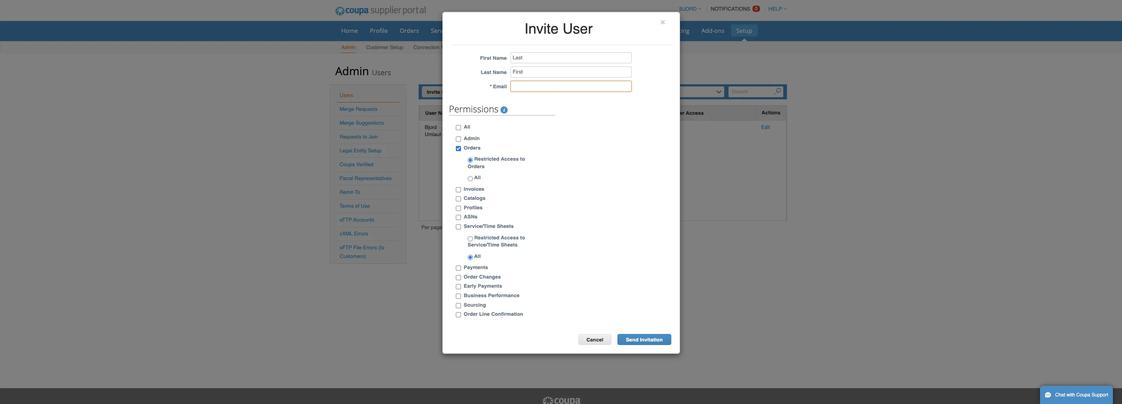 Task type: locate. For each thing, give the bounding box(es) containing it.
name right last
[[493, 69, 507, 75]]

invoices left catalogs link
[[522, 27, 544, 34]]

0 vertical spatial to
[[363, 134, 367, 140]]

setup down orders link
[[390, 44, 403, 50]]

order line confirmation
[[464, 311, 523, 317]]

1 sftp from the top
[[340, 217, 352, 223]]

coupa right with
[[1077, 393, 1091, 398]]

add-ons
[[702, 27, 725, 34]]

None checkbox
[[456, 125, 461, 131], [456, 146, 461, 151], [456, 266, 461, 271], [456, 285, 461, 290], [456, 294, 461, 299], [456, 303, 461, 308], [456, 125, 461, 131], [456, 146, 461, 151], [456, 266, 461, 271], [456, 285, 461, 290], [456, 294, 461, 299], [456, 303, 461, 308]]

0 horizontal spatial invite
[[427, 89, 440, 95]]

verified
[[356, 162, 374, 168]]

navigation containing per page
[[422, 224, 475, 233]]

2 horizontal spatial setup
[[737, 27, 753, 34]]

access inside restricted access to orders
[[501, 156, 519, 162]]

0 vertical spatial admin
[[341, 44, 356, 50]]

accounts
[[353, 217, 374, 223]]

0 horizontal spatial user
[[425, 110, 437, 116]]

2 vertical spatial all
[[473, 253, 481, 259]]

1 horizontal spatial email
[[493, 84, 507, 90]]

None radio
[[468, 158, 473, 163], [468, 236, 473, 242], [468, 158, 473, 163], [468, 236, 473, 242]]

fiscal representatives link
[[340, 176, 392, 181]]

sftp
[[340, 217, 352, 223], [340, 245, 352, 251]]

1 vertical spatial invite user
[[427, 89, 453, 95]]

business right catalogs link
[[592, 27, 616, 34]]

0 vertical spatial user
[[563, 21, 593, 37]]

15
[[467, 225, 473, 231]]

2 vertical spatial admin
[[464, 135, 480, 141]]

1 vertical spatial requests
[[356, 106, 378, 112]]

2 horizontal spatial user
[[563, 21, 593, 37]]

orders link
[[395, 25, 424, 36]]

requests to join link
[[340, 134, 378, 140]]

0 vertical spatial users
[[372, 68, 391, 77]]

1 vertical spatial order
[[464, 311, 478, 317]]

2 merge from the top
[[340, 120, 354, 126]]

0 horizontal spatial email
[[465, 110, 479, 116]]

1 vertical spatial all
[[473, 175, 481, 181]]

1 vertical spatial to
[[520, 156, 525, 162]]

restricted access to service/time sheets
[[468, 235, 525, 248]]

payments up order changes
[[464, 265, 488, 271]]

users down customer setup link on the left top of the page
[[372, 68, 391, 77]]

to inside restricted access to service/time sheets
[[520, 235, 525, 241]]

order for order line confirmation
[[464, 311, 478, 317]]

0 horizontal spatial invite user
[[427, 89, 453, 95]]

restricted down 15 button
[[474, 235, 500, 241]]

1 vertical spatial coupa supplier portal image
[[541, 397, 581, 404]]

name for first name
[[493, 55, 507, 61]]

errors left (to
[[363, 245, 377, 251]]

requests up legal
[[340, 134, 361, 140]]

coupa up fiscal
[[340, 162, 355, 168]]

1 vertical spatial email
[[465, 110, 479, 116]]

sftp up customers)
[[340, 245, 352, 251]]

invite
[[525, 21, 559, 37], [427, 89, 440, 95]]

user up first name text field
[[563, 21, 593, 37]]

invite user
[[525, 21, 593, 37], [427, 89, 453, 95]]

admin
[[341, 44, 356, 50], [335, 63, 369, 78], [464, 135, 480, 141]]

sourcing
[[666, 27, 690, 34], [464, 302, 486, 308]]

0 horizontal spatial performance
[[488, 293, 520, 299]]

0 vertical spatial requests
[[441, 44, 463, 50]]

0 vertical spatial orders
[[400, 27, 419, 34]]

sheets up "changes"
[[501, 242, 518, 248]]

cxml errors link
[[340, 231, 368, 237]]

ons
[[715, 27, 725, 34]]

0 horizontal spatial sourcing
[[464, 302, 486, 308]]

terms of use link
[[340, 203, 370, 209]]

0 vertical spatial business performance
[[592, 27, 654, 34]]

customer setup
[[366, 44, 403, 50]]

1 vertical spatial users
[[340, 92, 353, 98]]

all
[[464, 124, 470, 130], [473, 175, 481, 181], [473, 253, 481, 259]]

0 horizontal spatial catalogs
[[464, 195, 486, 201]]

admin down sicritbjordd@gmail.com
[[464, 135, 480, 141]]

admin inside admin link
[[341, 44, 356, 50]]

1 vertical spatial errors
[[363, 245, 377, 251]]

0 vertical spatial merge
[[340, 106, 354, 112]]

0 horizontal spatial setup
[[368, 148, 382, 154]]

sftp up cxml
[[340, 217, 352, 223]]

users
[[372, 68, 391, 77], [340, 92, 353, 98]]

setup right ons
[[737, 27, 753, 34]]

sheets up first
[[468, 27, 487, 34]]

requests up the suggestions
[[356, 106, 378, 112]]

service/time down 15 button
[[468, 242, 499, 248]]

name inside button
[[438, 110, 452, 116]]

add-ons link
[[696, 25, 730, 36]]

admin link
[[341, 43, 356, 53]]

0 vertical spatial setup
[[737, 27, 753, 34]]

to for restricted access to orders
[[520, 156, 525, 162]]

user up bjord
[[425, 110, 437, 116]]

business performance inside "link"
[[592, 27, 654, 34]]

invite user up user name
[[427, 89, 453, 95]]

0 vertical spatial customer
[[366, 44, 388, 50]]

payments down "changes"
[[478, 283, 502, 289]]

0 vertical spatial payments
[[464, 265, 488, 271]]

invoices up profiles
[[464, 186, 484, 192]]

users link
[[340, 92, 353, 98]]

1 horizontal spatial business
[[592, 27, 616, 34]]

None radio
[[468, 176, 473, 182], [468, 255, 473, 260], [468, 176, 473, 182], [468, 255, 473, 260]]

0 vertical spatial coupa supplier portal image
[[329, 1, 431, 21]]

0 vertical spatial name
[[493, 55, 507, 61]]

0 vertical spatial access
[[686, 110, 704, 116]]

0 vertical spatial business
[[592, 27, 616, 34]]

setup inside customer setup link
[[390, 44, 403, 50]]

2 vertical spatial to
[[520, 235, 525, 241]]

all down email button
[[464, 124, 470, 130]]

errors down accounts
[[354, 231, 368, 237]]

order for order changes
[[464, 274, 478, 280]]

sourcing right "×"
[[666, 27, 690, 34]]

access for restricted access to orders
[[501, 156, 519, 162]]

sheets up restricted access to service/time sheets on the left of the page
[[497, 223, 514, 229]]

1 vertical spatial catalogs
[[464, 195, 486, 201]]

1 vertical spatial invite
[[427, 89, 440, 95]]

1 horizontal spatial users
[[372, 68, 391, 77]]

admin down home link
[[341, 44, 356, 50]]

merge down merge requests link on the left top
[[340, 120, 354, 126]]

admin down admin link at the top left of page
[[335, 63, 369, 78]]

order up early
[[464, 274, 478, 280]]

name
[[493, 55, 507, 61], [493, 69, 507, 75], [438, 110, 452, 116]]

0 vertical spatial invite
[[525, 21, 559, 37]]

service/time
[[431, 27, 467, 34], [464, 223, 496, 229], [468, 242, 499, 248]]

performance up confirmation
[[488, 293, 520, 299]]

customer
[[366, 44, 388, 50], [661, 110, 685, 116]]

invite user up first name text field
[[525, 21, 593, 37]]

invite user link
[[422, 86, 458, 97]]

send invitation button
[[618, 334, 671, 345]]

legal entity setup link
[[340, 148, 382, 154]]

email up sicritbjordd@gmail.com
[[465, 110, 479, 116]]

0 vertical spatial service/time sheets
[[431, 27, 487, 34]]

users inside admin users
[[372, 68, 391, 77]]

coupa
[[340, 162, 355, 168], [1077, 393, 1091, 398]]

users up the merge requests
[[340, 92, 353, 98]]

*
[[490, 84, 492, 90]]

merge suggestions
[[340, 120, 384, 126]]

2 sftp from the top
[[340, 245, 352, 251]]

0 vertical spatial invite user
[[525, 21, 593, 37]]

performance left × button
[[618, 27, 654, 34]]

2 vertical spatial access
[[501, 235, 519, 241]]

2 vertical spatial setup
[[368, 148, 382, 154]]

1 vertical spatial merge
[[340, 120, 354, 126]]

remit-to
[[340, 189, 360, 195]]

per page
[[422, 225, 442, 231]]

0 horizontal spatial invoices
[[464, 186, 484, 192]]

2 vertical spatial orders
[[468, 163, 485, 169]]

0 vertical spatial sourcing
[[666, 27, 690, 34]]

None text field
[[510, 81, 632, 92]]

service/time sheets up connection requests
[[431, 27, 487, 34]]

user up user name
[[442, 89, 453, 95]]

catalogs up first name text field
[[556, 27, 580, 34]]

name up bjord umlaut
[[438, 110, 452, 116]]

early payments
[[464, 283, 502, 289]]

1 merge from the top
[[340, 106, 354, 112]]

restricted inside restricted access to service/time sheets
[[474, 235, 500, 241]]

0 horizontal spatial coupa
[[340, 162, 355, 168]]

1 horizontal spatial setup
[[390, 44, 403, 50]]

* email
[[490, 84, 507, 90]]

representatives
[[355, 176, 392, 181]]

1 vertical spatial user
[[442, 89, 453, 95]]

2 order from the top
[[464, 311, 478, 317]]

name right first
[[493, 55, 507, 61]]

Search text field
[[728, 86, 784, 97]]

service/time down asns
[[464, 223, 496, 229]]

sftp inside sftp file errors (to customers)
[[340, 245, 352, 251]]

1 horizontal spatial business performance
[[592, 27, 654, 34]]

user
[[563, 21, 593, 37], [442, 89, 453, 95], [425, 110, 437, 116]]

0 vertical spatial invoices
[[522, 27, 544, 34]]

sourcing up the line
[[464, 302, 486, 308]]

1 vertical spatial sourcing
[[464, 302, 486, 308]]

business performance link
[[587, 25, 659, 36]]

terms of use
[[340, 203, 370, 209]]

1 horizontal spatial invoices
[[522, 27, 544, 34]]

1 vertical spatial invoices
[[464, 186, 484, 192]]

setup down join
[[368, 148, 382, 154]]

orders
[[400, 27, 419, 34], [464, 145, 481, 151], [468, 163, 485, 169]]

business inside "link"
[[592, 27, 616, 34]]

1 horizontal spatial coupa
[[1077, 393, 1091, 398]]

cxml
[[340, 231, 353, 237]]

0 horizontal spatial users
[[340, 92, 353, 98]]

access for restricted access to service/time sheets
[[501, 235, 519, 241]]

0 vertical spatial performance
[[618, 27, 654, 34]]

email button
[[465, 109, 479, 117]]

1 horizontal spatial performance
[[618, 27, 654, 34]]

legal
[[340, 148, 352, 154]]

sftp file errors (to customers) link
[[340, 245, 385, 259]]

profiles
[[464, 205, 483, 211]]

to for restricted access to service/time sheets
[[520, 235, 525, 241]]

access inside restricted access to service/time sheets
[[501, 235, 519, 241]]

restricted
[[474, 156, 500, 162], [474, 235, 500, 241]]

2 vertical spatial service/time
[[468, 242, 499, 248]]

early
[[464, 283, 476, 289]]

coupa supplier portal image
[[329, 1, 431, 21], [541, 397, 581, 404]]

order changes
[[464, 274, 501, 280]]

access
[[686, 110, 704, 116], [501, 156, 519, 162], [501, 235, 519, 241]]

customer inside "button"
[[661, 110, 685, 116]]

service/time up connection requests
[[431, 27, 467, 34]]

business performance
[[592, 27, 654, 34], [464, 293, 520, 299]]

1 vertical spatial restricted
[[474, 235, 500, 241]]

business down early
[[464, 293, 487, 299]]

remit-
[[340, 189, 355, 195]]

payments
[[464, 265, 488, 271], [478, 283, 502, 289]]

2 restricted from the top
[[474, 235, 500, 241]]

1 restricted from the top
[[474, 156, 500, 162]]

to
[[363, 134, 367, 140], [520, 156, 525, 162], [520, 235, 525, 241]]

1 vertical spatial sftp
[[340, 245, 352, 251]]

sftp for sftp file errors (to customers)
[[340, 245, 352, 251]]

to inside restricted access to orders
[[520, 156, 525, 162]]

merge
[[340, 106, 354, 112], [340, 120, 354, 126]]

1 vertical spatial performance
[[488, 293, 520, 299]]

requests down service/time sheets link
[[441, 44, 463, 50]]

sftp accounts link
[[340, 217, 374, 223]]

1 vertical spatial access
[[501, 156, 519, 162]]

Last Name text field
[[510, 67, 632, 78]]

errors inside sftp file errors (to customers)
[[363, 245, 377, 251]]

navigation
[[422, 224, 475, 233]]

1 horizontal spatial customer
[[661, 110, 685, 116]]

invoices
[[522, 27, 544, 34], [464, 186, 484, 192]]

1 horizontal spatial user
[[442, 89, 453, 95]]

|
[[463, 225, 465, 231]]

1 vertical spatial customer
[[661, 110, 685, 116]]

2 vertical spatial name
[[438, 110, 452, 116]]

merge down users link
[[340, 106, 354, 112]]

1 horizontal spatial sourcing
[[666, 27, 690, 34]]

per
[[422, 225, 430, 231]]

0 vertical spatial email
[[493, 84, 507, 90]]

1 horizontal spatial invite
[[525, 21, 559, 37]]

customers)
[[340, 254, 366, 259]]

support
[[1092, 393, 1109, 398]]

all up order changes
[[473, 253, 481, 259]]

1 vertical spatial setup
[[390, 44, 403, 50]]

profile link
[[365, 25, 393, 36]]

join
[[369, 134, 378, 140]]

restricted down sicritbjordd@gmail.com
[[474, 156, 500, 162]]

1 order from the top
[[464, 274, 478, 280]]

1 vertical spatial name
[[493, 69, 507, 75]]

1 vertical spatial business performance
[[464, 293, 520, 299]]

1 vertical spatial service/time sheets
[[464, 223, 514, 229]]

1 vertical spatial coupa
[[1077, 393, 1091, 398]]

service/time sheets up restricted access to service/time sheets on the left of the page
[[464, 223, 514, 229]]

access inside "button"
[[686, 110, 704, 116]]

chat with coupa support button
[[1040, 386, 1113, 404]]

all down restricted access to orders
[[473, 175, 481, 181]]

cancel button
[[578, 334, 612, 345]]

order left the line
[[464, 311, 478, 317]]

2 vertical spatial sheets
[[501, 242, 518, 248]]

None checkbox
[[456, 137, 461, 142], [456, 187, 461, 192], [456, 197, 461, 202], [456, 206, 461, 211], [456, 215, 461, 220], [456, 225, 461, 230], [456, 275, 461, 280], [456, 313, 461, 318], [456, 137, 461, 142], [456, 187, 461, 192], [456, 197, 461, 202], [456, 206, 461, 211], [456, 215, 461, 220], [456, 225, 461, 230], [456, 275, 461, 280], [456, 313, 461, 318]]

email right *
[[493, 84, 507, 90]]

sftp for sftp accounts
[[340, 217, 352, 223]]

0 vertical spatial order
[[464, 274, 478, 280]]

info image
[[501, 107, 508, 114]]

catalogs up profiles
[[464, 195, 486, 201]]

1 horizontal spatial catalogs
[[556, 27, 580, 34]]

2 vertical spatial user
[[425, 110, 437, 116]]

confirmation
[[491, 311, 523, 317]]

requests for connection requests
[[441, 44, 463, 50]]

restricted inside restricted access to orders
[[474, 156, 500, 162]]

0 horizontal spatial customer
[[366, 44, 388, 50]]



Task type: vqa. For each thing, say whether or not it's contained in the screenshot.
Create a discoverable profile
no



Task type: describe. For each thing, give the bounding box(es) containing it.
coupa verified link
[[340, 162, 374, 168]]

1 vertical spatial orders
[[464, 145, 481, 151]]

legal entity setup
[[340, 148, 382, 154]]

15 button
[[465, 224, 475, 233]]

permissions
[[449, 103, 501, 115]]

use
[[361, 203, 370, 209]]

requests to join
[[340, 134, 378, 140]]

changes
[[479, 274, 501, 280]]

First Name text field
[[510, 52, 632, 64]]

customer for customer setup
[[366, 44, 388, 50]]

umlaut
[[425, 132, 441, 138]]

1 horizontal spatial coupa supplier portal image
[[541, 397, 581, 404]]

orders inside restricted access to orders
[[468, 163, 485, 169]]

0 horizontal spatial business performance
[[464, 293, 520, 299]]

user inside button
[[425, 110, 437, 116]]

entity
[[354, 148, 367, 154]]

edit
[[761, 124, 770, 130]]

×
[[660, 17, 665, 27]]

1 vertical spatial admin
[[335, 63, 369, 78]]

sicritbjordd@gmail.com link
[[464, 124, 518, 130]]

customer access
[[661, 110, 704, 116]]

merge requests link
[[340, 106, 378, 112]]

all for restricted access to orders
[[473, 175, 481, 181]]

setup inside setup link
[[737, 27, 753, 34]]

page
[[431, 225, 442, 231]]

suggestions
[[356, 120, 384, 126]]

of
[[355, 203, 359, 209]]

name for user name
[[438, 110, 452, 116]]

last
[[481, 69, 491, 75]]

profile
[[370, 27, 388, 34]]

coupa inside "button"
[[1077, 393, 1091, 398]]

merge for merge requests
[[340, 106, 354, 112]]

performance inside business performance "link"
[[618, 27, 654, 34]]

name for last name
[[493, 69, 507, 75]]

coupa verified
[[340, 162, 374, 168]]

file
[[353, 245, 362, 251]]

setup link
[[731, 25, 758, 36]]

asns
[[464, 214, 478, 220]]

restricted for orders
[[474, 156, 500, 162]]

connection requests link
[[413, 43, 463, 53]]

sftp accounts
[[340, 217, 374, 223]]

first
[[480, 55, 491, 61]]

user name button
[[425, 109, 452, 117]]

10 button
[[454, 224, 463, 233]]

edit link
[[761, 124, 770, 130]]

add-
[[702, 27, 715, 34]]

0 vertical spatial errors
[[354, 231, 368, 237]]

0 vertical spatial coupa
[[340, 162, 355, 168]]

chat with coupa support
[[1055, 393, 1109, 398]]

0 vertical spatial catalogs
[[556, 27, 580, 34]]

0 horizontal spatial coupa supplier portal image
[[329, 1, 431, 21]]

restricted access to orders
[[468, 156, 525, 169]]

2 vertical spatial requests
[[340, 134, 361, 140]]

terms
[[340, 203, 354, 209]]

customer setup link
[[366, 43, 404, 53]]

last name
[[481, 69, 507, 75]]

chat
[[1055, 393, 1066, 398]]

service/time inside restricted access to service/time sheets
[[468, 242, 499, 248]]

home link
[[336, 25, 363, 36]]

customer access button
[[661, 109, 704, 117]]

requests for merge requests
[[356, 106, 378, 112]]

send invitation
[[626, 337, 663, 343]]

fiscal representatives
[[340, 176, 392, 181]]

10 | 15
[[456, 225, 473, 231]]

1 vertical spatial payments
[[478, 283, 502, 289]]

connection requests
[[414, 44, 463, 50]]

with
[[1067, 393, 1075, 398]]

bjord
[[425, 124, 437, 130]]

all for restricted access to service/time sheets
[[473, 253, 481, 259]]

1 vertical spatial business
[[464, 293, 487, 299]]

invoices link
[[517, 25, 549, 36]]

0 vertical spatial sheets
[[468, 27, 487, 34]]

sheets inside restricted access to service/time sheets
[[501, 242, 518, 248]]

sourcing link
[[660, 25, 695, 36]]

status button
[[530, 109, 546, 117]]

remit-to link
[[340, 189, 360, 195]]

sourcing inside sourcing link
[[666, 27, 690, 34]]

1 vertical spatial service/time
[[464, 223, 496, 229]]

cancel
[[587, 337, 603, 343]]

invitation
[[640, 337, 663, 343]]

restricted for service/time
[[474, 235, 500, 241]]

to
[[355, 189, 360, 195]]

1 vertical spatial sheets
[[497, 223, 514, 229]]

line
[[479, 311, 490, 317]]

0 vertical spatial service/time
[[431, 27, 467, 34]]

10
[[456, 225, 461, 231]]

access for customer access
[[686, 110, 704, 116]]

merge requests
[[340, 106, 378, 112]]

merge for merge suggestions
[[340, 120, 354, 126]]

sicritbjordd@gmail.com
[[464, 124, 518, 130]]

(to
[[379, 245, 385, 251]]

service/time sheets link
[[426, 25, 492, 36]]

user name
[[425, 110, 452, 116]]

first name
[[480, 55, 507, 61]]

admin users
[[335, 63, 391, 78]]

catalogs link
[[551, 25, 585, 36]]

0 vertical spatial all
[[464, 124, 470, 130]]

1 horizontal spatial invite user
[[525, 21, 593, 37]]

bjord umlaut
[[425, 124, 441, 138]]

fiscal
[[340, 176, 353, 181]]

search image
[[774, 88, 781, 95]]

customer for customer access
[[661, 110, 685, 116]]

service/time sheets inside service/time sheets link
[[431, 27, 487, 34]]

send
[[626, 337, 639, 343]]



